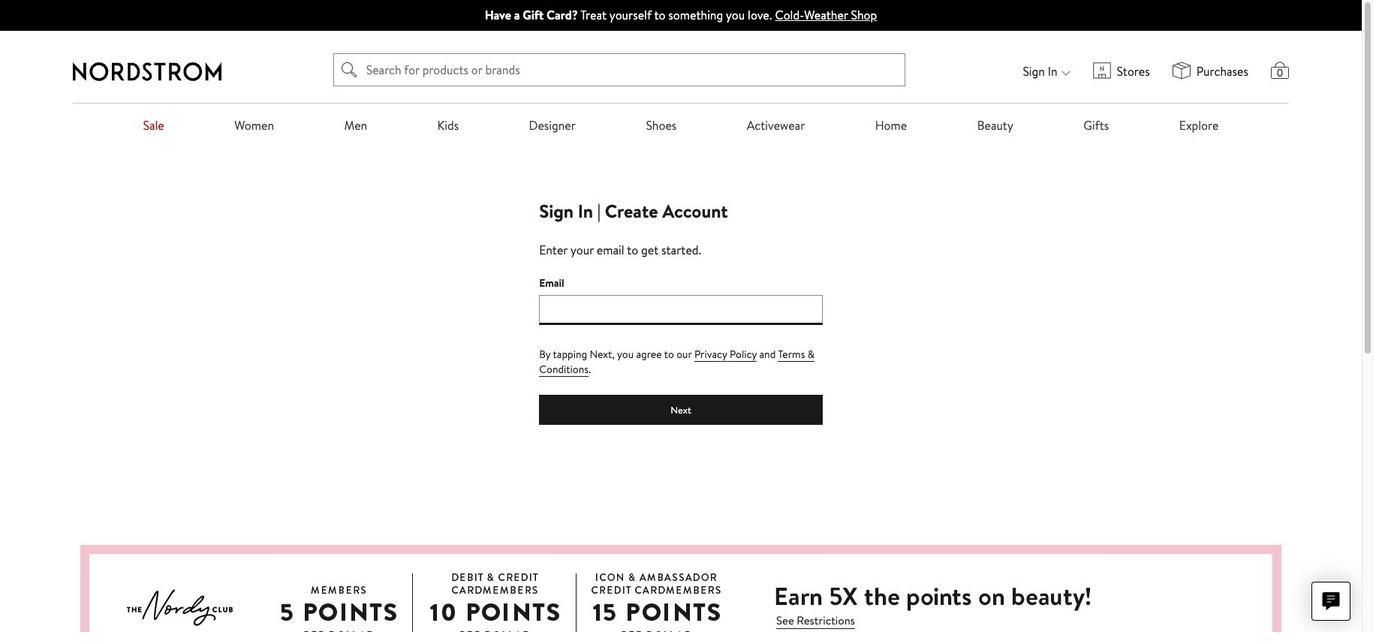 Task type: vqa. For each thing, say whether or not it's contained in the screenshot.
password field
no



Task type: describe. For each thing, give the bounding box(es) containing it.
Search for products or brands search field
[[361, 54, 905, 86]]

live chat image
[[1323, 593, 1341, 611]]

nordstrom logo element
[[73, 62, 222, 81]]



Task type: locate. For each thing, give the bounding box(es) containing it.
Search search field
[[333, 53, 906, 86]]

None text field
[[540, 295, 823, 325]]

large search image
[[342, 61, 357, 79]]



